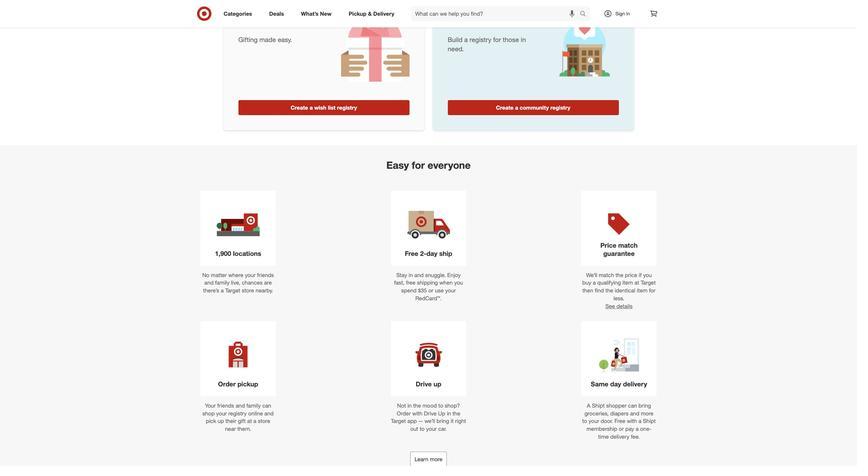 Task type: vqa. For each thing, say whether or not it's contained in the screenshot.
rihanna
no



Task type: locate. For each thing, give the bounding box(es) containing it.
2 vertical spatial to
[[420, 426, 425, 433]]

1 horizontal spatial with
[[627, 418, 637, 425]]

in inside stay in and snuggle. enjoy fast, free shipping when you spend $35 or use your redcard™.
[[409, 272, 413, 279]]

pickup
[[238, 380, 258, 388]]

0 horizontal spatial or
[[428, 287, 433, 294]]

you right if
[[643, 272, 652, 279]]

0 vertical spatial free
[[405, 250, 418, 258]]

registry right wish
[[337, 104, 357, 111]]

registry down the community
[[470, 35, 491, 43]]

sign
[[615, 11, 625, 16]]

1 vertical spatial to
[[582, 418, 587, 425]]

0 vertical spatial friends
[[257, 272, 274, 279]]

1 can from the left
[[262, 403, 271, 409]]

0 vertical spatial family
[[215, 280, 230, 287]]

item down if
[[637, 287, 648, 294]]

target left app
[[391, 418, 406, 425]]

and
[[414, 272, 424, 279], [204, 280, 214, 287], [236, 403, 245, 409], [264, 410, 274, 417], [630, 410, 639, 417]]

2 horizontal spatial to
[[582, 418, 587, 425]]

store down the chances
[[242, 287, 254, 294]]

to inside a shipt shopper can bring groceries, diapers and more to your door. free with a shipt membership or pay a one- time delivery fee.
[[582, 418, 587, 425]]

a left wish
[[310, 104, 313, 111]]

0 horizontal spatial up
[[218, 418, 224, 425]]

and inside a shipt shopper can bring groceries, diapers and more to your door. free with a shipt membership or pay a one- time delivery fee.
[[630, 410, 639, 417]]

see details link
[[605, 303, 633, 310]]

family up online
[[246, 403, 261, 409]]

target down if
[[641, 280, 656, 287]]

day right 'same'
[[610, 380, 621, 388]]

target inside no matter where your friends and family live, chances are there's a target store nearby.
[[225, 287, 240, 294]]

1 horizontal spatial bring
[[639, 403, 651, 409]]

car.
[[438, 426, 447, 433]]

in up the free
[[409, 272, 413, 279]]

create left wish
[[291, 104, 308, 111]]

2 vertical spatial target
[[391, 418, 406, 425]]

drive up we'll
[[424, 410, 437, 417]]

the left mood
[[413, 403, 421, 409]]

a right the buy
[[593, 280, 596, 287]]

in right those
[[521, 35, 526, 43]]

1 horizontal spatial up
[[434, 380, 441, 388]]

your down the when
[[445, 287, 456, 294]]

your down the "groceries,"
[[589, 418, 599, 425]]

0 vertical spatial target
[[641, 280, 656, 287]]

gifting made easy.
[[238, 35, 292, 43]]

1 horizontal spatial shipt
[[643, 418, 656, 425]]

less.
[[614, 295, 625, 302]]

1 horizontal spatial or
[[619, 426, 624, 433]]

0 vertical spatial shipt
[[592, 403, 605, 409]]

0 vertical spatial store
[[242, 287, 254, 294]]

a inside button
[[515, 104, 518, 111]]

more up one-
[[641, 410, 654, 417]]

0 vertical spatial you
[[643, 272, 652, 279]]

and up the free
[[414, 272, 424, 279]]

1 horizontal spatial can
[[628, 403, 637, 409]]

drive up mood
[[416, 380, 432, 388]]

item up 'identical'
[[622, 280, 633, 287]]

0 horizontal spatial store
[[242, 287, 254, 294]]

or
[[428, 287, 433, 294], [619, 426, 624, 433]]

0 horizontal spatial match
[[599, 272, 614, 279]]

friends up are
[[257, 272, 274, 279]]

1 horizontal spatial create
[[496, 104, 514, 111]]

1 horizontal spatial store
[[258, 418, 270, 425]]

we'll match the price if you buy a qualifying item at target then find the identical item for less. see details
[[582, 272, 656, 310]]

list up made
[[264, 14, 278, 26]]

2 can from the left
[[628, 403, 637, 409]]

—
[[418, 418, 423, 425]]

order down not
[[397, 410, 411, 417]]

or inside stay in and snuggle. enjoy fast, free shipping when you spend $35 or use your redcard™.
[[428, 287, 433, 294]]

or left pay
[[619, 426, 624, 433]]

if
[[639, 272, 642, 279]]

shipt up the "groceries,"
[[592, 403, 605, 409]]

0 vertical spatial list
[[264, 14, 278, 26]]

with inside a shipt shopper can bring groceries, diapers and more to your door. free with a shipt membership or pay a one- time delivery fee.
[[627, 418, 637, 425]]

create inside button
[[291, 104, 308, 111]]

up right pick
[[218, 418, 224, 425]]

1 vertical spatial for
[[412, 159, 425, 172]]

easy
[[386, 159, 409, 172]]

1 vertical spatial delivery
[[610, 434, 629, 441]]

for inside 'we'll match the price if you buy a qualifying item at target then find the identical item for less. see details'
[[649, 287, 656, 294]]

a left community
[[515, 104, 518, 111]]

with up —
[[412, 410, 422, 417]]

your
[[245, 272, 256, 279], [445, 287, 456, 294], [216, 410, 227, 417], [589, 418, 599, 425], [426, 426, 437, 433]]

more right learn
[[430, 456, 443, 463]]

registry inside create a wish list registry button
[[337, 104, 357, 111]]

0 horizontal spatial order
[[218, 380, 236, 388]]

for left those
[[493, 35, 501, 43]]

1 vertical spatial or
[[619, 426, 624, 433]]

family down matter
[[215, 280, 230, 287]]

a
[[464, 35, 468, 43], [310, 104, 313, 111], [515, 104, 518, 111], [593, 280, 596, 287], [221, 287, 224, 294], [253, 418, 256, 425], [639, 418, 642, 425], [636, 426, 639, 433]]

0 vertical spatial for
[[493, 35, 501, 43]]

a down online
[[253, 418, 256, 425]]

1 vertical spatial bring
[[437, 418, 449, 425]]

free down diapers
[[615, 418, 625, 425]]

and right diapers
[[630, 410, 639, 417]]

match up qualifying
[[599, 272, 614, 279]]

0 vertical spatial up
[[434, 380, 441, 388]]

made
[[259, 35, 276, 43]]

1 horizontal spatial target
[[391, 418, 406, 425]]

categories link
[[218, 6, 261, 21]]

and inside stay in and snuggle. enjoy fast, free shipping when you spend $35 or use your redcard™.
[[414, 272, 424, 279]]

free left 2-
[[405, 250, 418, 258]]

or inside a shipt shopper can bring groceries, diapers and more to your door. free with a shipt membership or pay a one- time delivery fee.
[[619, 426, 624, 433]]

not in the mood to shop? order with drive up in the target app — we'll bring it right out to your car.
[[391, 403, 466, 433]]

1 horizontal spatial to
[[438, 403, 443, 409]]

spend
[[401, 287, 417, 294]]

1 vertical spatial family
[[246, 403, 261, 409]]

1 vertical spatial target
[[225, 287, 240, 294]]

for right easy
[[412, 159, 425, 172]]

the
[[616, 272, 623, 279], [606, 287, 613, 294], [413, 403, 421, 409], [453, 410, 460, 417]]

1 horizontal spatial list
[[328, 104, 336, 111]]

order
[[218, 380, 236, 388], [397, 410, 411, 417]]

1 horizontal spatial day
[[610, 380, 621, 388]]

then
[[582, 287, 593, 294]]

free
[[405, 250, 418, 258], [615, 418, 625, 425]]

and up the there's
[[204, 280, 214, 287]]

easy for everyone
[[386, 159, 471, 172]]

0 vertical spatial at
[[635, 280, 639, 287]]

your up their
[[216, 410, 227, 417]]

deals
[[269, 10, 284, 17]]

1 vertical spatial with
[[627, 418, 637, 425]]

snuggle.
[[425, 272, 446, 279]]

redcard™.
[[415, 295, 442, 302]]

at right gift on the left bottom
[[247, 418, 252, 425]]

more inside a shipt shopper can bring groceries, diapers and more to your door. free with a shipt membership or pay a one- time delivery fee.
[[641, 410, 654, 417]]

pickup & delivery link
[[343, 6, 403, 21]]

can up diapers
[[628, 403, 637, 409]]

2 create from the left
[[496, 104, 514, 111]]

the down qualifying
[[606, 287, 613, 294]]

create inside button
[[496, 104, 514, 111]]

0 vertical spatial bring
[[639, 403, 651, 409]]

at inside your friends and family can shop your registry online and pick up their gift at a store near them.
[[247, 418, 252, 425]]

day
[[426, 250, 437, 258], [610, 380, 621, 388]]

bring
[[639, 403, 651, 409], [437, 418, 449, 425]]

0 vertical spatial with
[[412, 410, 422, 417]]

1 vertical spatial store
[[258, 418, 270, 425]]

match inside 'we'll match the price if you buy a qualifying item at target then find the identical item for less. see details'
[[599, 272, 614, 279]]

friends right your
[[217, 403, 234, 409]]

match
[[618, 242, 638, 249], [599, 272, 614, 279]]

your inside your friends and family can shop your registry online and pick up their gift at a store near them.
[[216, 410, 227, 417]]

shopper
[[606, 403, 627, 409]]

your down we'll
[[426, 426, 437, 433]]

and right online
[[264, 410, 274, 417]]

0 horizontal spatial friends
[[217, 403, 234, 409]]

list
[[264, 14, 278, 26], [328, 104, 336, 111]]

0 horizontal spatial create
[[291, 104, 308, 111]]

shipt
[[592, 403, 605, 409], [643, 418, 656, 425]]

2 vertical spatial for
[[649, 287, 656, 294]]

you down enjoy
[[454, 280, 463, 287]]

in for sign in
[[626, 11, 630, 16]]

to up up
[[438, 403, 443, 409]]

list right wish
[[328, 104, 336, 111]]

family inside no matter where your friends and family live, chances are there's a target store nearby.
[[215, 280, 230, 287]]

learn more button
[[410, 452, 447, 467]]

match inside price match guarantee
[[618, 242, 638, 249]]

order left pickup
[[218, 380, 236, 388]]

pickup
[[349, 10, 366, 17]]

see
[[605, 303, 615, 310]]

1 horizontal spatial order
[[397, 410, 411, 417]]

up
[[434, 380, 441, 388], [218, 418, 224, 425]]

1 vertical spatial item
[[637, 287, 648, 294]]

target
[[641, 280, 656, 287], [225, 287, 240, 294], [391, 418, 406, 425]]

0 horizontal spatial with
[[412, 410, 422, 417]]

2 horizontal spatial for
[[649, 287, 656, 294]]

drive
[[416, 380, 432, 388], [424, 410, 437, 417]]

0 horizontal spatial you
[[454, 280, 463, 287]]

0 horizontal spatial at
[[247, 418, 252, 425]]

0 vertical spatial match
[[618, 242, 638, 249]]

1 create from the left
[[291, 104, 308, 111]]

0 vertical spatial to
[[438, 403, 443, 409]]

list inside button
[[328, 104, 336, 111]]

0 horizontal spatial target
[[225, 287, 240, 294]]

1 horizontal spatial you
[[643, 272, 652, 279]]

bring up car.
[[437, 418, 449, 425]]

a right build
[[464, 35, 468, 43]]

0 horizontal spatial bring
[[437, 418, 449, 425]]

1 vertical spatial free
[[615, 418, 625, 425]]

your up the chances
[[245, 272, 256, 279]]

0 horizontal spatial family
[[215, 280, 230, 287]]

or up redcard™.
[[428, 287, 433, 294]]

target down live,
[[225, 287, 240, 294]]

0 vertical spatial day
[[426, 250, 437, 258]]

0 horizontal spatial shipt
[[592, 403, 605, 409]]

0 vertical spatial delivery
[[623, 380, 647, 388]]

groceries,
[[585, 410, 609, 417]]

2 horizontal spatial target
[[641, 280, 656, 287]]

0 horizontal spatial more
[[430, 456, 443, 463]]

1 vertical spatial list
[[328, 104, 336, 111]]

target inside 'we'll match the price if you buy a qualifying item at target then find the identical item for less. see details'
[[641, 280, 656, 287]]

0 vertical spatial more
[[641, 410, 654, 417]]

create left community
[[496, 104, 514, 111]]

1 vertical spatial at
[[247, 418, 252, 425]]

1 horizontal spatial for
[[493, 35, 501, 43]]

store inside your friends and family can shop your registry online and pick up their gift at a store near them.
[[258, 418, 270, 425]]

day left 'ship'
[[426, 250, 437, 258]]

0 horizontal spatial can
[[262, 403, 271, 409]]

a up one-
[[639, 418, 642, 425]]

in right not
[[407, 403, 412, 409]]

1 horizontal spatial more
[[641, 410, 654, 417]]

bring up one-
[[639, 403, 651, 409]]

registry right community
[[550, 104, 570, 111]]

delivery up shopper
[[623, 380, 647, 388]]

no
[[202, 272, 209, 279]]

gift
[[238, 418, 246, 425]]

at down if
[[635, 280, 639, 287]]

near
[[225, 426, 236, 433]]

with inside not in the mood to shop? order with drive up in the target app — we'll bring it right out to your car.
[[412, 410, 422, 417]]

with up pay
[[627, 418, 637, 425]]

in right sign
[[626, 11, 630, 16]]

more
[[641, 410, 654, 417], [430, 456, 443, 463]]

shipt up one-
[[643, 418, 656, 425]]

locations
[[233, 250, 261, 258]]

and up gift on the left bottom
[[236, 403, 245, 409]]

1 vertical spatial more
[[430, 456, 443, 463]]

up up mood
[[434, 380, 441, 388]]

1 vertical spatial day
[[610, 380, 621, 388]]

0 vertical spatial order
[[218, 380, 236, 388]]

delivery
[[623, 380, 647, 388], [610, 434, 629, 441]]

drive inside not in the mood to shop? order with drive up in the target app — we'll bring it right out to your car.
[[424, 410, 437, 417]]

to down the "groceries,"
[[582, 418, 587, 425]]

delivery down pay
[[610, 434, 629, 441]]

for right 'identical'
[[649, 287, 656, 294]]

1 horizontal spatial family
[[246, 403, 261, 409]]

0 vertical spatial or
[[428, 287, 433, 294]]

more inside button
[[430, 456, 443, 463]]

What can we help you find? suggestions appear below search field
[[411, 6, 582, 21]]

0 horizontal spatial list
[[264, 14, 278, 26]]

a right the there's
[[221, 287, 224, 294]]

0 vertical spatial item
[[622, 280, 633, 287]]

search
[[577, 11, 593, 18]]

0 horizontal spatial for
[[412, 159, 425, 172]]

1 vertical spatial drive
[[424, 410, 437, 417]]

registry up gift on the left bottom
[[228, 410, 247, 417]]

match up guarantee
[[618, 242, 638, 249]]

at
[[635, 280, 639, 287], [247, 418, 252, 425]]

a inside 'we'll match the price if you buy a qualifying item at target then find the identical item for less. see details'
[[593, 280, 596, 287]]

a inside no matter where your friends and family live, chances are there's a target store nearby.
[[221, 287, 224, 294]]

you
[[643, 272, 652, 279], [454, 280, 463, 287]]

free inside a shipt shopper can bring groceries, diapers and more to your door. free with a shipt membership or pay a one- time delivery fee.
[[615, 418, 625, 425]]

a inside your friends and family can shop your registry online and pick up their gift at a store near them.
[[253, 418, 256, 425]]

bring inside a shipt shopper can bring groceries, diapers and more to your door. free with a shipt membership or pay a one- time delivery fee.
[[639, 403, 651, 409]]

1 horizontal spatial friends
[[257, 272, 274, 279]]

1 vertical spatial you
[[454, 280, 463, 287]]

pay
[[625, 426, 634, 433]]

to right out
[[420, 426, 425, 433]]

target inside not in the mood to shop? order with drive up in the target app — we'll bring it right out to your car.
[[391, 418, 406, 425]]

can up online
[[262, 403, 271, 409]]

those
[[503, 35, 519, 43]]

no matter where your friends and family live, chances are there's a target store nearby.
[[202, 272, 274, 294]]

nearby.
[[256, 287, 273, 294]]

in for not in the mood to shop? order with drive up in the target app — we'll bring it right out to your car.
[[407, 403, 412, 409]]

store down online
[[258, 418, 270, 425]]

1 horizontal spatial match
[[618, 242, 638, 249]]

1 horizontal spatial at
[[635, 280, 639, 287]]

registry inside create a community registry button
[[550, 104, 570, 111]]

item
[[622, 280, 633, 287], [637, 287, 648, 294]]

1 vertical spatial order
[[397, 410, 411, 417]]

in for stay in and snuggle. enjoy fast, free shipping when you spend $35 or use your redcard™.
[[409, 272, 413, 279]]

1 horizontal spatial free
[[615, 418, 625, 425]]

1 vertical spatial match
[[599, 272, 614, 279]]

1 vertical spatial up
[[218, 418, 224, 425]]

1 vertical spatial friends
[[217, 403, 234, 409]]

chances
[[242, 280, 263, 287]]

deals link
[[263, 6, 292, 21]]



Task type: describe. For each thing, give the bounding box(es) containing it.
when
[[439, 280, 453, 287]]

up inside your friends and family can shop your registry online and pick up their gift at a store near them.
[[218, 418, 224, 425]]

sign in link
[[598, 6, 641, 21]]

create a community registry
[[496, 104, 570, 111]]

create a wish list registry button
[[238, 100, 409, 115]]

time
[[598, 434, 609, 441]]

for inside build a registry for those in need.
[[493, 35, 501, 43]]

create a wish list registry
[[291, 104, 357, 111]]

out
[[410, 426, 418, 433]]

diapers
[[610, 410, 629, 417]]

it
[[451, 418, 454, 425]]

target for drive up
[[391, 418, 406, 425]]

registry inside your friends and family can shop your registry online and pick up their gift at a store near them.
[[228, 410, 247, 417]]

registry inside build a registry for those in need.
[[470, 35, 491, 43]]

easy.
[[278, 35, 292, 43]]

bring inside not in the mood to shop? order with drive up in the target app — we'll bring it right out to your car.
[[437, 418, 449, 425]]

what's new link
[[295, 6, 340, 21]]

new
[[320, 10, 332, 17]]

&
[[368, 10, 372, 17]]

delivery inside a shipt shopper can bring groceries, diapers and more to your door. free with a shipt membership or pay a one- time delivery fee.
[[610, 434, 629, 441]]

order inside not in the mood to shop? order with drive up in the target app — we'll bring it right out to your car.
[[397, 410, 411, 417]]

what's
[[301, 10, 319, 17]]

pickup & delivery
[[349, 10, 394, 17]]

identical
[[615, 287, 635, 294]]

1 horizontal spatial item
[[637, 287, 648, 294]]

need.
[[448, 45, 464, 53]]

your inside no matter where your friends and family live, chances are there's a target store nearby.
[[245, 272, 256, 279]]

stay
[[396, 272, 407, 279]]

store inside no matter where your friends and family live, chances are there's a target store nearby.
[[242, 287, 254, 294]]

your inside not in the mood to shop? order with drive up in the target app — we'll bring it right out to your car.
[[426, 426, 437, 433]]

gifting
[[238, 35, 258, 43]]

0 vertical spatial drive
[[416, 380, 432, 388]]

0 horizontal spatial item
[[622, 280, 633, 287]]

price
[[625, 272, 637, 279]]

a inside build a registry for those in need.
[[464, 35, 468, 43]]

delivery
[[373, 10, 394, 17]]

order pickup
[[218, 380, 258, 388]]

details
[[617, 303, 633, 310]]

1,900 locations
[[215, 250, 261, 258]]

1 vertical spatial shipt
[[643, 418, 656, 425]]

matter
[[211, 272, 227, 279]]

community
[[448, 14, 502, 26]]

their
[[225, 418, 236, 425]]

there's
[[203, 287, 219, 294]]

fast,
[[394, 280, 404, 287]]

create for wish list
[[291, 104, 308, 111]]

a shipt shopper can bring groceries, diapers and more to your door. free with a shipt membership or pay a one- time delivery fee.
[[582, 403, 656, 441]]

right
[[455, 418, 466, 425]]

find
[[595, 287, 604, 294]]

you inside 'we'll match the price if you buy a qualifying item at target then find the identical item for less. see details'
[[643, 272, 652, 279]]

same day delivery
[[591, 380, 647, 388]]

0 horizontal spatial day
[[426, 250, 437, 258]]

not
[[397, 403, 406, 409]]

same
[[591, 380, 608, 388]]

create a community registry button
[[448, 100, 619, 115]]

learn
[[415, 456, 428, 463]]

door.
[[601, 418, 613, 425]]

learn more
[[415, 456, 443, 463]]

we'll
[[425, 418, 435, 425]]

your
[[205, 403, 216, 409]]

fee.
[[631, 434, 640, 441]]

what's new
[[301, 10, 332, 17]]

build
[[448, 35, 463, 43]]

0 horizontal spatial free
[[405, 250, 418, 258]]

2-
[[420, 250, 426, 258]]

enjoy
[[447, 272, 461, 279]]

the down shop?
[[453, 410, 460, 417]]

friends inside your friends and family can shop your registry online and pick up their gift at a store near them.
[[217, 403, 234, 409]]

target for 1,900 locations
[[225, 287, 240, 294]]

them.
[[237, 426, 251, 433]]

price match guarantee
[[600, 242, 638, 258]]

0 horizontal spatial to
[[420, 426, 425, 433]]

a
[[587, 403, 590, 409]]

1,900
[[215, 250, 231, 258]]

up
[[438, 410, 445, 417]]

in right up
[[447, 410, 451, 417]]

match for the
[[599, 272, 614, 279]]

and inside no matter where your friends and family live, chances are there's a target store nearby.
[[204, 280, 214, 287]]

ship
[[439, 250, 452, 258]]

the left price
[[616, 272, 623, 279]]

wish
[[314, 104, 326, 111]]

a inside button
[[310, 104, 313, 111]]

friends inside no matter where your friends and family live, chances are there's a target store nearby.
[[257, 272, 274, 279]]

create for community
[[496, 104, 514, 111]]

one-
[[640, 426, 652, 433]]

you inside stay in and snuggle. enjoy fast, free shipping when you spend $35 or use your redcard™.
[[454, 280, 463, 287]]

free 2-day ship
[[405, 250, 452, 258]]

match for guarantee
[[618, 242, 638, 249]]

build a registry for those in need.
[[448, 35, 526, 53]]

can inside your friends and family can shop your registry online and pick up their gift at a store near them.
[[262, 403, 271, 409]]

live,
[[231, 280, 240, 287]]

in inside build a registry for those in need.
[[521, 35, 526, 43]]

a right pay
[[636, 426, 639, 433]]

qualifying
[[597, 280, 621, 287]]

can inside a shipt shopper can bring groceries, diapers and more to your door. free with a shipt membership or pay a one- time delivery fee.
[[628, 403, 637, 409]]

your inside stay in and snuggle. enjoy fast, free shipping when you spend $35 or use your redcard™.
[[445, 287, 456, 294]]

$35
[[418, 287, 427, 294]]

are
[[264, 280, 272, 287]]

family inside your friends and family can shop your registry online and pick up their gift at a store near them.
[[246, 403, 261, 409]]

online
[[248, 410, 263, 417]]

at inside 'we'll match the price if you buy a qualifying item at target then find the identical item for less. see details'
[[635, 280, 639, 287]]

use
[[435, 287, 444, 294]]

guarantee
[[603, 250, 635, 258]]

shipping
[[417, 280, 438, 287]]

buy
[[582, 280, 591, 287]]

stay in and snuggle. enjoy fast, free shipping when you spend $35 or use your redcard™.
[[394, 272, 463, 302]]

drive up
[[416, 380, 441, 388]]

sign in
[[615, 11, 630, 16]]

app
[[407, 418, 417, 425]]

mood
[[423, 403, 437, 409]]

wish list
[[238, 14, 278, 26]]

shop?
[[445, 403, 460, 409]]

where
[[228, 272, 243, 279]]

community
[[520, 104, 549, 111]]

free
[[406, 280, 415, 287]]

categories
[[224, 10, 252, 17]]

your inside a shipt shopper can bring groceries, diapers and more to your door. free with a shipt membership or pay a one- time delivery fee.
[[589, 418, 599, 425]]

wish
[[238, 14, 261, 26]]

pick
[[206, 418, 216, 425]]



